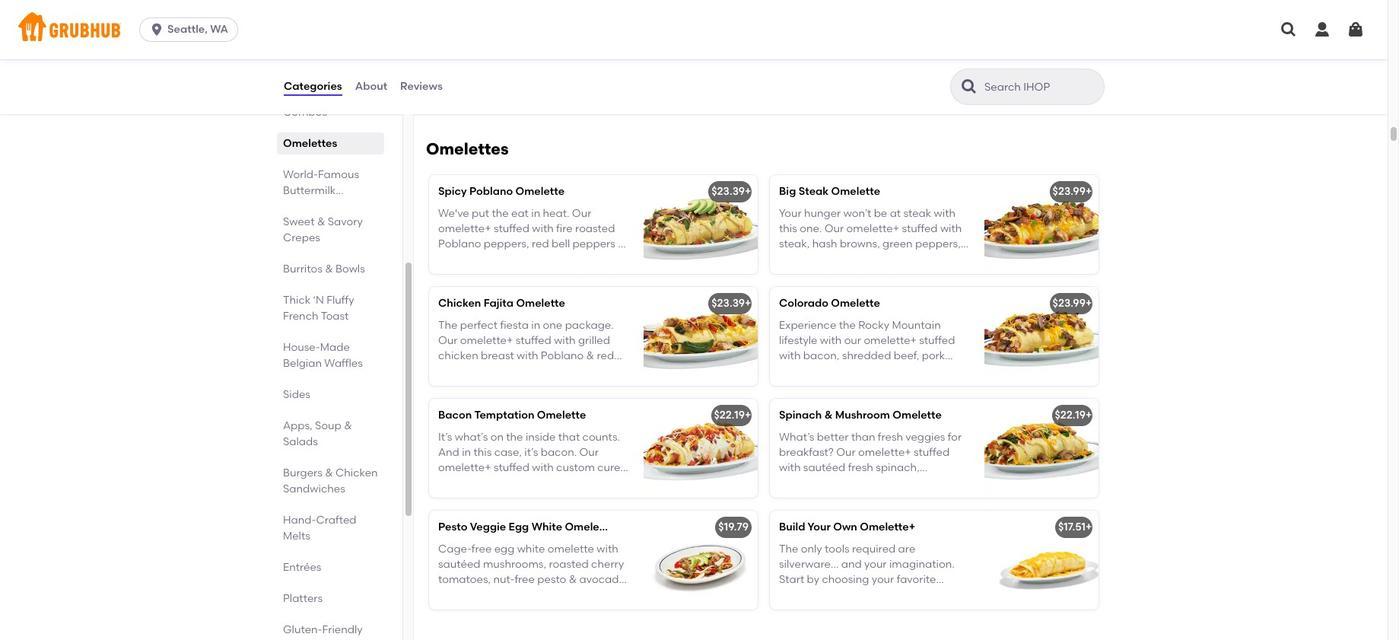 Task type: describe. For each thing, give the bounding box(es) containing it.
& inside grilled multigrain bread topped with freshly sliced avocado & roasted cherry tomatoes. served with choice of side. seasonal availability may vary.
[[556, 56, 564, 69]]

apps,
[[283, 419, 313, 432]]

0 horizontal spatial omelettes
[[283, 137, 337, 150]]

with up may
[[567, 72, 589, 85]]

omelette right "mushroom"
[[893, 409, 942, 422]]

grilled multigrain bread topped with freshly sliced avocado & roasted cherry tomatoes. served with choice of side. seasonal availability may vary.
[[438, 41, 626, 116]]

spicy poblano omelette
[[438, 185, 565, 198]]

$23.39 for big
[[712, 185, 745, 198]]

omelette+
[[860, 521, 916, 534]]

colorado omelette
[[779, 297, 881, 310]]

poblano
[[470, 185, 513, 198]]

required
[[853, 542, 896, 555]]

ingredients.
[[779, 604, 840, 617]]

roasted inside grilled multigrain bread topped with freshly sliced avocado & roasted cherry tomatoes. served with choice of side. seasonal availability may vary.
[[566, 56, 606, 69]]

spinach & mushroom omelette image
[[985, 399, 1099, 498]]

crafted
[[316, 514, 357, 527]]

freshly
[[438, 56, 472, 69]]

availability
[[527, 87, 583, 100]]

bacon temptation omelette image
[[644, 399, 758, 498]]

about button
[[354, 59, 388, 114]]

grilled
[[438, 41, 472, 54]]

buttermilk
[[283, 184, 336, 197]]

topped
[[564, 41, 602, 54]]

1 horizontal spatial and
[[842, 558, 862, 571]]

1 svg image from the left
[[1280, 21, 1299, 39]]

egg
[[495, 542, 515, 555]]

melts
[[283, 530, 310, 543]]

big steak omelette
[[779, 185, 881, 198]]

sautéed
[[438, 558, 481, 571]]

& inside world-famous buttermilk pancakes sweet & savory crepes
[[317, 215, 325, 228]]

tomatoes.
[[474, 72, 526, 85]]

+ for spinach & mushroom omelette
[[1086, 409, 1093, 422]]

pesto
[[438, 521, 468, 534]]

pesto
[[538, 573, 567, 586]]

temptation
[[475, 409, 535, 422]]

bacon
[[438, 409, 472, 422]]

sandwiches
[[283, 483, 345, 496]]

tools
[[825, 542, 850, 555]]

with up the choice
[[605, 41, 626, 54]]

friendly
[[322, 623, 363, 636]]

burgers
[[283, 467, 323, 480]]

world-famous buttermilk pancakes sweet & savory crepes
[[283, 168, 363, 244]]

+ for colorado omelette
[[1086, 297, 1093, 310]]

the
[[779, 542, 799, 555]]

hand-
[[283, 514, 316, 527]]

$22.19 + for bacon temptation omelette
[[714, 409, 752, 422]]

the only tools required are silverware... and your imagination. start by choosing your favorite cheese and then add your favorite ingredients.
[[779, 542, 956, 617]]

chicken fajita omelette
[[438, 297, 566, 310]]

omelette right 'colorado'
[[831, 297, 881, 310]]

gluten-friendly
[[283, 623, 363, 636]]

& inside cage-free egg white omelette with sautéed mushrooms, roasted cherry tomatoes, nut-free pesto & avocado. served with seasonal fresh fruit.
[[569, 573, 577, 586]]

seasonal
[[501, 589, 547, 602]]

omelette up omelette on the bottom left of the page
[[565, 521, 614, 534]]

vary.
[[438, 103, 463, 116]]

1 vertical spatial favorite
[[917, 589, 956, 602]]

fruit.
[[577, 589, 601, 602]]

by
[[807, 573, 820, 586]]

$23.99 for big steak omelette
[[1053, 185, 1086, 198]]

omelette right temptation
[[537, 409, 586, 422]]

build
[[779, 521, 806, 534]]

bacon temptation omelette
[[438, 409, 586, 422]]

imagination.
[[890, 558, 955, 571]]

of
[[438, 87, 449, 100]]

seasonal
[[477, 87, 525, 100]]

thick 'n fluffy french toast
[[283, 294, 354, 323]]

pesto veggie egg white omelette image
[[644, 511, 758, 610]]

your
[[808, 521, 831, 534]]

$22.19 + for spinach & mushroom omelette
[[1055, 409, 1093, 422]]

categories button
[[283, 59, 343, 114]]

2 svg image from the left
[[1314, 21, 1332, 39]]

world-
[[283, 168, 318, 181]]

cage-
[[438, 542, 472, 555]]

build your own omelette+
[[779, 521, 916, 534]]

made
[[320, 341, 350, 354]]

crepes
[[283, 231, 320, 244]]

sliced
[[474, 56, 504, 69]]

seattle, wa button
[[139, 18, 244, 42]]

only
[[801, 542, 823, 555]]

waffles
[[325, 357, 363, 370]]

Search IHOP search field
[[983, 80, 1100, 94]]

bowls
[[336, 263, 365, 276]]

categories
[[284, 80, 342, 93]]

1 vertical spatial and
[[819, 589, 840, 602]]

veggie
[[470, 521, 506, 534]]

search icon image
[[961, 78, 979, 96]]

& right the spinach
[[825, 409, 833, 422]]

house-
[[283, 341, 320, 354]]

$23.99 for colorado omelette
[[1053, 297, 1086, 310]]

fresh
[[550, 589, 575, 602]]

white
[[532, 521, 563, 534]]

$23.99 + for big steak omelette
[[1053, 185, 1093, 198]]

& inside burgers & chicken sandwiches
[[325, 467, 333, 480]]

omelette right 'steak'
[[832, 185, 881, 198]]

start
[[779, 573, 805, 586]]

avocado
[[507, 56, 553, 69]]

omelette right fajita
[[516, 297, 566, 310]]

burritos & bowls
[[283, 263, 365, 276]]

spicy
[[438, 185, 467, 198]]

+ for spicy poblano omelette
[[745, 185, 752, 198]]

$23.99 + for colorado omelette
[[1053, 297, 1093, 310]]

combos
[[283, 106, 327, 119]]

about
[[355, 80, 388, 93]]

gluten-
[[283, 623, 322, 636]]



Task type: vqa. For each thing, say whether or not it's contained in the screenshot.
Best Seller
no



Task type: locate. For each thing, give the bounding box(es) containing it.
big
[[779, 185, 796, 198]]

0 horizontal spatial served
[[438, 589, 474, 602]]

chicken left fajita
[[438, 297, 481, 310]]

chicken up sandwiches
[[336, 467, 378, 480]]

$23.39 + for big steak omelette
[[712, 185, 752, 198]]

1 horizontal spatial cherry
[[592, 558, 624, 571]]

+
[[745, 185, 752, 198], [1086, 185, 1093, 198], [745, 297, 752, 310], [1086, 297, 1093, 310], [745, 409, 752, 422], [1086, 409, 1093, 422], [1086, 521, 1093, 534]]

2 vertical spatial your
[[892, 589, 914, 602]]

toast
[[321, 310, 349, 323]]

spicy poblano omelette image
[[644, 175, 758, 274]]

with
[[605, 41, 626, 54], [567, 72, 589, 85], [597, 542, 619, 555], [477, 589, 498, 602]]

egg
[[509, 521, 529, 534]]

& up sandwiches
[[325, 467, 333, 480]]

free
[[472, 542, 492, 555], [515, 573, 535, 586]]

may
[[586, 87, 609, 100]]

cherry inside grilled multigrain bread topped with freshly sliced avocado & roasted cherry tomatoes. served with choice of side. seasonal availability may vary.
[[438, 72, 471, 85]]

0 horizontal spatial and
[[819, 589, 840, 602]]

0 vertical spatial served
[[529, 72, 565, 85]]

mushroom
[[836, 409, 891, 422]]

own
[[834, 521, 858, 534]]

wa
[[210, 23, 228, 36]]

with up avocado.
[[597, 542, 619, 555]]

omelette right poblano
[[516, 185, 565, 198]]

favorite
[[897, 573, 937, 586], [917, 589, 956, 602]]

french
[[283, 310, 319, 323]]

omelette
[[548, 542, 594, 555]]

thick
[[283, 294, 311, 307]]

fajita
[[484, 297, 514, 310]]

pancakes
[[283, 200, 333, 213]]

seattle,
[[168, 23, 208, 36]]

0 vertical spatial and
[[842, 558, 862, 571]]

0 vertical spatial $23.39 +
[[712, 185, 752, 198]]

$23.39 left big
[[712, 185, 745, 198]]

$23.99
[[1053, 185, 1086, 198], [1053, 297, 1086, 310]]

cage-free egg white omelette with sautéed mushrooms, roasted cherry tomatoes, nut-free pesto & avocado. served with seasonal fresh fruit.
[[438, 542, 628, 602]]

sides
[[283, 388, 311, 401]]

grilled multigrain bread topped with freshly sliced avocado & roasted cherry tomatoes. served with choice of side. seasonal availability may vary. button
[[429, 9, 758, 116]]

2 $23.39 + from the top
[[712, 297, 752, 310]]

1 horizontal spatial omelettes
[[426, 140, 509, 159]]

+ for build your own omelette+
[[1086, 521, 1093, 534]]

burgers & chicken sandwiches
[[283, 467, 378, 496]]

entrées
[[283, 561, 322, 574]]

0 vertical spatial favorite
[[897, 573, 937, 586]]

& right soup
[[344, 419, 352, 432]]

mushrooms,
[[483, 558, 547, 571]]

1 vertical spatial free
[[515, 573, 535, 586]]

$23.39 + for colorado omelette
[[712, 297, 752, 310]]

spinach
[[779, 409, 822, 422]]

omelettes down vary.
[[426, 140, 509, 159]]

1 vertical spatial chicken
[[336, 467, 378, 480]]

1 $22.19 + from the left
[[714, 409, 752, 422]]

$23.39 + left big
[[712, 185, 752, 198]]

and down by
[[819, 589, 840, 602]]

multigrain
[[475, 41, 528, 54]]

1 vertical spatial $23.39 +
[[712, 297, 752, 310]]

1 vertical spatial $23.39
[[712, 297, 745, 310]]

& down pancakes
[[317, 215, 325, 228]]

0 horizontal spatial $22.19
[[714, 409, 745, 422]]

silverware...
[[779, 558, 839, 571]]

0 vertical spatial your
[[865, 558, 887, 571]]

seattle, wa
[[168, 23, 228, 36]]

2 $22.19 + from the left
[[1055, 409, 1093, 422]]

$22.19 for bacon temptation omelette
[[714, 409, 745, 422]]

hand-crafted melts
[[283, 514, 357, 543]]

famous
[[318, 168, 359, 181]]

& inside apps, soup & salads
[[344, 419, 352, 432]]

cherry inside cage-free egg white omelette with sautéed mushrooms, roasted cherry tomatoes, nut-free pesto & avocado. served with seasonal fresh fruit.
[[592, 558, 624, 571]]

with down nut-
[[477, 589, 498, 602]]

free up seasonal
[[515, 573, 535, 586]]

1 vertical spatial roasted
[[549, 558, 589, 571]]

sweet
[[283, 215, 315, 228]]

svg image
[[1347, 21, 1366, 39], [149, 22, 165, 37]]

0 horizontal spatial cherry
[[438, 72, 471, 85]]

1 horizontal spatial $22.19 +
[[1055, 409, 1093, 422]]

$23.39 +
[[712, 185, 752, 198], [712, 297, 752, 310]]

0 vertical spatial free
[[472, 542, 492, 555]]

cherry up avocado.
[[592, 558, 624, 571]]

+ for big steak omelette
[[1086, 185, 1093, 198]]

1 horizontal spatial svg image
[[1347, 21, 1366, 39]]

colorado
[[779, 297, 829, 310]]

fluffy
[[327, 294, 354, 307]]

steak
[[799, 185, 829, 198]]

0 vertical spatial $23.99 +
[[1053, 185, 1093, 198]]

1 horizontal spatial chicken
[[438, 297, 481, 310]]

house-made belgian waffles
[[283, 341, 363, 370]]

and up the choosing
[[842, 558, 862, 571]]

0 vertical spatial chicken
[[438, 297, 481, 310]]

white
[[517, 542, 545, 555]]

served
[[529, 72, 565, 85], [438, 589, 474, 602]]

2 $22.19 from the left
[[1055, 409, 1086, 422]]

omelettes
[[283, 137, 337, 150], [426, 140, 509, 159]]

cherry down freshly
[[438, 72, 471, 85]]

apps, soup & salads
[[283, 419, 352, 448]]

svg image
[[1280, 21, 1299, 39], [1314, 21, 1332, 39]]

&
[[556, 56, 564, 69], [317, 215, 325, 228], [325, 263, 333, 276], [825, 409, 833, 422], [344, 419, 352, 432], [325, 467, 333, 480], [569, 573, 577, 586]]

roasted
[[566, 56, 606, 69], [549, 558, 589, 571]]

0 vertical spatial $23.39
[[712, 185, 745, 198]]

1 vertical spatial $23.99 +
[[1053, 297, 1093, 310]]

savory
[[328, 215, 363, 228]]

$22.19 +
[[714, 409, 752, 422], [1055, 409, 1093, 422]]

0 horizontal spatial svg image
[[149, 22, 165, 37]]

roasted down omelette on the bottom left of the page
[[549, 558, 589, 571]]

1 horizontal spatial served
[[529, 72, 565, 85]]

side.
[[451, 87, 475, 100]]

0 horizontal spatial chicken
[[336, 467, 378, 480]]

roasted inside cage-free egg white omelette with sautéed mushrooms, roasted cherry tomatoes, nut-free pesto & avocado. served with seasonal fresh fruit.
[[549, 558, 589, 571]]

salads
[[283, 435, 318, 448]]

1 $23.39 + from the top
[[712, 185, 752, 198]]

your up add
[[872, 573, 895, 586]]

your right add
[[892, 589, 914, 602]]

big steak omelette image
[[985, 175, 1099, 274]]

1 vertical spatial served
[[438, 589, 474, 602]]

omelette
[[516, 185, 565, 198], [832, 185, 881, 198], [516, 297, 566, 310], [831, 297, 881, 310], [537, 409, 586, 422], [893, 409, 942, 422], [565, 521, 614, 534]]

omelettes down "combos"
[[283, 137, 337, 150]]

pesto veggie egg white omelette
[[438, 521, 614, 534]]

choosing
[[822, 573, 870, 586]]

choice
[[591, 72, 626, 85]]

$17.51 +
[[1059, 521, 1093, 534]]

$17.51
[[1059, 521, 1086, 534]]

add
[[868, 589, 889, 602]]

reviews button
[[400, 59, 444, 114]]

avocado toast image
[[644, 9, 758, 108]]

svg image inside the seattle, wa button
[[149, 22, 165, 37]]

chicken fajita omelette image
[[644, 287, 758, 386]]

reviews
[[400, 80, 443, 93]]

1 $22.19 from the left
[[714, 409, 745, 422]]

nut-
[[494, 573, 515, 586]]

1 horizontal spatial free
[[515, 573, 535, 586]]

+ for bacon temptation omelette
[[745, 409, 752, 422]]

& up fresh
[[569, 573, 577, 586]]

are
[[899, 542, 916, 555]]

1 $23.99 + from the top
[[1053, 185, 1093, 198]]

1 $23.39 from the top
[[712, 185, 745, 198]]

$23.39 for colorado
[[712, 297, 745, 310]]

0 vertical spatial $23.99
[[1053, 185, 1086, 198]]

1 vertical spatial cherry
[[592, 558, 624, 571]]

platters
[[283, 592, 323, 605]]

2 $23.39 from the top
[[712, 297, 745, 310]]

0 horizontal spatial free
[[472, 542, 492, 555]]

avocado.
[[580, 573, 628, 586]]

free down veggie
[[472, 542, 492, 555]]

served up availability
[[529, 72, 565, 85]]

served inside grilled multigrain bread topped with freshly sliced avocado & roasted cherry tomatoes. served with choice of side. seasonal availability may vary.
[[529, 72, 565, 85]]

0 horizontal spatial $22.19 +
[[714, 409, 752, 422]]

main navigation navigation
[[0, 0, 1388, 59]]

$23.99 +
[[1053, 185, 1093, 198], [1053, 297, 1093, 310]]

chicken inside burgers & chicken sandwiches
[[336, 467, 378, 480]]

your down required
[[865, 558, 887, 571]]

& left bowls on the left top of page
[[325, 263, 333, 276]]

0 horizontal spatial svg image
[[1280, 21, 1299, 39]]

colorado omelette image
[[985, 287, 1099, 386]]

0 vertical spatial cherry
[[438, 72, 471, 85]]

1 horizontal spatial svg image
[[1314, 21, 1332, 39]]

+ for chicken fajita omelette
[[745, 297, 752, 310]]

1 $23.99 from the top
[[1053, 185, 1086, 198]]

then
[[842, 589, 866, 602]]

served inside cage-free egg white omelette with sautéed mushrooms, roasted cherry tomatoes, nut-free pesto & avocado. served with seasonal fresh fruit.
[[438, 589, 474, 602]]

$22.19 for spinach & mushroom omelette
[[1055, 409, 1086, 422]]

$23.39 + left 'colorado'
[[712, 297, 752, 310]]

1 vertical spatial your
[[872, 573, 895, 586]]

1 horizontal spatial $22.19
[[1055, 409, 1086, 422]]

build your own omelette+ image
[[985, 511, 1099, 610]]

0 vertical spatial roasted
[[566, 56, 606, 69]]

2 $23.99 from the top
[[1053, 297, 1086, 310]]

belgian
[[283, 357, 322, 370]]

roasted down topped
[[566, 56, 606, 69]]

$19.79
[[719, 521, 749, 534]]

bread
[[530, 41, 561, 54]]

1 vertical spatial $23.99
[[1053, 297, 1086, 310]]

2 $23.99 + from the top
[[1053, 297, 1093, 310]]

served down "tomatoes,"
[[438, 589, 474, 602]]

& down bread
[[556, 56, 564, 69]]

$23.39 left 'colorado'
[[712, 297, 745, 310]]



